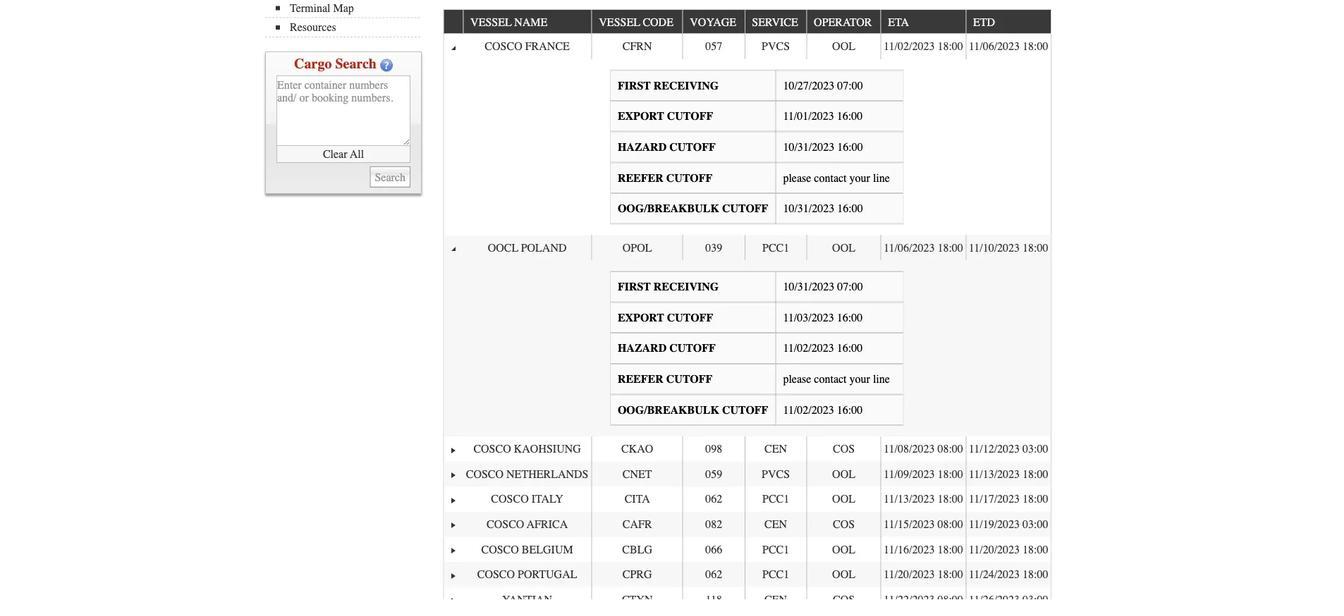 Task type: locate. For each thing, give the bounding box(es) containing it.
1 062 from the top
[[706, 493, 723, 506]]

11/06/2023 18:00 cell
[[966, 34, 1052, 59], [881, 236, 966, 261]]

vessel left name
[[471, 16, 512, 29]]

first for 10/31/2023 07:00
[[618, 281, 651, 294]]

10/31/2023 16:00
[[784, 141, 864, 154], [784, 202, 864, 215]]

contact down 11/03/2023 16:00
[[815, 373, 847, 386]]

your for 10/31/2023 16:00
[[850, 172, 871, 185]]

1 vertical spatial oog/breakbulk
[[618, 404, 720, 417]]

0 vertical spatial 11/06/2023
[[969, 40, 1021, 53]]

11/20/2023 18:00 11/24/2023 18:00
[[884, 569, 1049, 582]]

export down opol 'cell' at the top of the page
[[618, 312, 665, 325]]

your
[[850, 172, 871, 185], [850, 373, 871, 386]]

1 cen cell from the top
[[745, 437, 807, 462]]

1 vertical spatial cen
[[765, 519, 788, 532]]

1 vertical spatial reefer
[[618, 373, 664, 386]]

1 vertical spatial 11/13/2023
[[884, 493, 935, 506]]

terminal
[[290, 2, 331, 15]]

cosco italy cell
[[463, 487, 592, 513]]

operator
[[814, 16, 873, 29]]

1 07:00 from the top
[[838, 79, 864, 92]]

3 ool from the top
[[833, 468, 856, 481]]

2 vertical spatial 11/02/2023
[[784, 404, 835, 417]]

2 cos cell from the top
[[807, 513, 881, 538]]

2 ool cell from the top
[[807, 236, 881, 261]]

2 ool from the top
[[833, 242, 856, 255]]

3 pcc1 cell from the top
[[745, 538, 807, 563]]

2 11/02/2023 16:00 from the top
[[784, 404, 863, 417]]

3 pcc1 from the top
[[763, 544, 790, 557]]

11/15/2023 08:00 cell
[[881, 513, 966, 538]]

cita cell
[[592, 487, 683, 513]]

2 receiving from the top
[[654, 281, 719, 294]]

10/31/2023 for first receiving
[[784, 281, 835, 294]]

ool for 11/02/2023 18:00 11/06/2023 18:00
[[833, 40, 856, 53]]

1 vessel from the left
[[471, 16, 512, 29]]

ool cell
[[807, 34, 881, 59], [807, 236, 881, 261], [807, 462, 881, 487], [807, 487, 881, 513], [807, 538, 881, 563], [807, 563, 881, 588]]

cell
[[463, 588, 592, 601], [592, 588, 683, 601], [683, 588, 745, 601], [745, 588, 807, 601], [807, 588, 881, 601], [881, 588, 966, 601], [966, 588, 1052, 601]]

reefer cutoff for 11/02/2023 16:00
[[618, 373, 713, 386]]

cen
[[765, 443, 788, 456], [765, 519, 788, 532]]

pvcs down service
[[762, 40, 790, 53]]

please down 11/01/2023
[[784, 172, 812, 185]]

1 pvcs cell from the top
[[745, 34, 807, 59]]

cosco down cosco africa cell
[[482, 544, 519, 557]]

ool cell for 11/20/2023 18:00
[[807, 563, 881, 588]]

0 vertical spatial oog/breakbulk cutoff
[[618, 202, 769, 215]]

1 ool cell from the top
[[807, 34, 881, 59]]

cen right the 082
[[765, 519, 788, 532]]

1 please contact your line from the top
[[784, 172, 891, 185]]

cargo search
[[294, 56, 377, 72]]

0 vertical spatial please
[[784, 172, 812, 185]]

2 row from the top
[[444, 34, 1052, 59]]

3 cell from the left
[[683, 588, 745, 601]]

062 cell for cita
[[683, 487, 745, 513]]

1 first from the top
[[618, 79, 651, 92]]

pvcs cell right 059
[[745, 462, 807, 487]]

0 vertical spatial cen
[[765, 443, 788, 456]]

08:00 for 11/15/2023 08:00
[[938, 519, 964, 532]]

cfrn cell
[[592, 34, 683, 59]]

4 ool cell from the top
[[807, 487, 881, 513]]

contact down 11/01/2023 16:00
[[815, 172, 847, 185]]

16:00
[[837, 110, 863, 123], [838, 141, 864, 154], [838, 202, 864, 215], [837, 312, 863, 325], [837, 342, 863, 355], [837, 404, 863, 417]]

2 first from the top
[[618, 281, 651, 294]]

clear all button
[[277, 146, 411, 163]]

ool for 11/16/2023 18:00 11/20/2023 18:00
[[833, 544, 856, 557]]

1 vertical spatial first receiving
[[618, 281, 719, 294]]

8 row from the top
[[444, 538, 1052, 563]]

0 vertical spatial first
[[618, 79, 651, 92]]

cos cell for 11/08/2023 08:00 11/12/2023 03:00
[[807, 437, 881, 462]]

row group containing cosco france
[[444, 34, 1052, 601]]

0 vertical spatial line
[[874, 172, 891, 185]]

Enter container numbers and/ or booking numbers.  text field
[[277, 76, 411, 146]]

1 vertical spatial 10/31/2023 16:00
[[784, 202, 864, 215]]

0 vertical spatial 11/02/2023
[[884, 40, 935, 53]]

1 ool from the top
[[833, 40, 856, 53]]

1 vertical spatial pvcs
[[762, 468, 790, 481]]

reefer cutoff
[[618, 172, 713, 185], [618, 373, 713, 386]]

2 pvcs cell from the top
[[745, 462, 807, 487]]

tree grid containing vessel name
[[444, 10, 1052, 601]]

9 row from the top
[[444, 563, 1052, 588]]

2 hazard cutoff from the top
[[618, 342, 716, 355]]

1 oog/breakbulk cutoff from the top
[[618, 202, 769, 215]]

4 row from the top
[[444, 437, 1052, 462]]

cosco inside cell
[[487, 519, 525, 532]]

0 vertical spatial please contact your line
[[784, 172, 891, 185]]

cosco
[[485, 40, 523, 53], [474, 443, 511, 456], [466, 468, 504, 481], [491, 493, 529, 506], [487, 519, 525, 532], [482, 544, 519, 557], [478, 569, 515, 582]]

1 vertical spatial 07:00
[[838, 281, 864, 294]]

cosco for cosco africa
[[487, 519, 525, 532]]

5 row from the top
[[444, 462, 1052, 487]]

service
[[753, 16, 799, 29]]

pcc1 cell
[[745, 236, 807, 261], [745, 487, 807, 513], [745, 538, 807, 563], [745, 563, 807, 588]]

please contact your line down 11/01/2023 16:00
[[784, 172, 891, 185]]

0 vertical spatial 10/31/2023 16:00
[[784, 141, 864, 154]]

1 pvcs from the top
[[762, 40, 790, 53]]

2 10/31/2023 from the top
[[784, 202, 835, 215]]

3 row from the top
[[444, 236, 1052, 261]]

2 your from the top
[[850, 373, 871, 386]]

terminal map resources
[[290, 2, 354, 34]]

1 vertical spatial 11/02/2023
[[784, 342, 835, 355]]

row containing cosco france
[[444, 34, 1052, 59]]

contact
[[815, 172, 847, 185], [815, 373, 847, 386]]

5 cell from the left
[[807, 588, 881, 601]]

0 vertical spatial your
[[850, 172, 871, 185]]

1 vertical spatial cos cell
[[807, 513, 881, 538]]

ool for 11/20/2023 18:00 11/24/2023 18:00
[[833, 569, 856, 582]]

1 first receiving from the top
[[618, 79, 719, 92]]

pvcs cell
[[745, 34, 807, 59], [745, 462, 807, 487]]

11/13/2023
[[969, 468, 1021, 481], [884, 493, 935, 506]]

2 cos from the top
[[833, 519, 855, 532]]

0 vertical spatial 03:00
[[1023, 443, 1049, 456]]

vessel
[[471, 16, 512, 29], [599, 16, 641, 29]]

11/10/2023 18:00 cell
[[966, 236, 1052, 261]]

reefer
[[618, 172, 664, 185], [618, 373, 664, 386]]

1 please from the top
[[784, 172, 812, 185]]

1 vertical spatial oog/breakbulk cutoff
[[618, 404, 769, 417]]

5 ool from the top
[[833, 544, 856, 557]]

2 oog/breakbulk cutoff from the top
[[618, 404, 769, 417]]

1 line from the top
[[874, 172, 891, 185]]

export for 11/01/2023 16:00
[[618, 110, 665, 123]]

1 oog/breakbulk from the top
[[618, 202, 720, 215]]

11/20/2023 down 11/16/2023
[[884, 569, 935, 582]]

cosco up cosco netherlands
[[474, 443, 511, 456]]

2 vertical spatial 10/31/2023
[[784, 281, 835, 294]]

11/13/2023 18:00 cell
[[966, 462, 1052, 487], [881, 487, 966, 513]]

2 hazard from the top
[[618, 342, 667, 355]]

pcc1 cell for 11/20/2023 18:00
[[745, 563, 807, 588]]

1 vertical spatial 11/06/2023
[[884, 242, 935, 255]]

cos cell left the 11/08/2023
[[807, 437, 881, 462]]

1 horizontal spatial 11/13/2023
[[969, 468, 1021, 481]]

2 line from the top
[[874, 373, 891, 386]]

1 vertical spatial export
[[618, 312, 665, 325]]

7 cell from the left
[[966, 588, 1052, 601]]

10/31/2023
[[784, 141, 835, 154], [784, 202, 835, 215], [784, 281, 835, 294]]

1 vertical spatial contact
[[815, 373, 847, 386]]

cen cell for 082
[[745, 513, 807, 538]]

1 export cutoff from the top
[[618, 110, 714, 123]]

please contact your line down 11/03/2023 16:00
[[784, 373, 891, 386]]

export cutoff for 11/03/2023 16:00
[[618, 312, 714, 325]]

1 10/31/2023 16:00 from the top
[[784, 141, 864, 154]]

08:00 up 11/16/2023 18:00 11/20/2023 18:00
[[938, 519, 964, 532]]

hazard cutoff for 10/31/2023 16:00
[[618, 141, 716, 154]]

pvcs
[[762, 40, 790, 53], [762, 468, 790, 481]]

0 vertical spatial hazard
[[618, 141, 667, 154]]

ool cell for 11/13/2023 18:00
[[807, 487, 881, 513]]

1 horizontal spatial 11/20/2023
[[969, 544, 1021, 557]]

cprg cell
[[592, 563, 683, 588]]

1 pcc1 from the top
[[763, 242, 790, 255]]

oog/breakbulk cutoff up 039 cell on the top right of the page
[[618, 202, 769, 215]]

2 pcc1 from the top
[[763, 493, 790, 506]]

1 vertical spatial line
[[874, 373, 891, 386]]

082 cell
[[683, 513, 745, 538]]

row
[[444, 10, 1052, 34], [444, 34, 1052, 59], [444, 236, 1052, 261], [444, 437, 1052, 462], [444, 462, 1052, 487], [444, 487, 1052, 513], [444, 513, 1052, 538], [444, 538, 1052, 563], [444, 563, 1052, 588], [444, 588, 1052, 601]]

2 reefer cutoff from the top
[[618, 373, 713, 386]]

0 horizontal spatial vessel
[[471, 16, 512, 29]]

1 contact from the top
[[815, 172, 847, 185]]

1 reefer from the top
[[618, 172, 664, 185]]

cosco down vessel name
[[485, 40, 523, 53]]

please down 11/03/2023
[[784, 373, 812, 386]]

hazard
[[618, 141, 667, 154], [618, 342, 667, 355]]

1 vertical spatial first
[[618, 281, 651, 294]]

menu bar
[[265, 0, 428, 38]]

2 03:00 from the top
[[1023, 519, 1049, 532]]

0 vertical spatial reefer cutoff
[[618, 172, 713, 185]]

1 vertical spatial export cutoff
[[618, 312, 714, 325]]

cos left 11/15/2023 on the right bottom of the page
[[833, 519, 855, 532]]

08:00 for 11/08/2023 08:00
[[938, 443, 964, 456]]

11/13/2023 down 11/09/2023
[[884, 493, 935, 506]]

059 cell
[[683, 462, 745, 487]]

3 10/31/2023 from the top
[[784, 281, 835, 294]]

first
[[618, 79, 651, 92], [618, 281, 651, 294]]

cosco portugal cell
[[463, 563, 592, 588]]

1 vertical spatial receiving
[[654, 281, 719, 294]]

0 vertical spatial 07:00
[[838, 79, 864, 92]]

07:00 up 11/01/2023 16:00
[[838, 79, 864, 92]]

pvcs cell for 057
[[745, 34, 807, 59]]

1 vertical spatial 11/02/2023 16:00
[[784, 404, 863, 417]]

0 vertical spatial receiving
[[654, 79, 719, 92]]

resources link
[[276, 21, 421, 34]]

1 hazard cutoff from the top
[[618, 141, 716, 154]]

row group
[[444, 34, 1052, 601]]

057 cell
[[683, 34, 745, 59]]

1 08:00 from the top
[[938, 443, 964, 456]]

2 contact from the top
[[815, 373, 847, 386]]

4 cell from the left
[[745, 588, 807, 601]]

1 062 cell from the top
[[683, 487, 745, 513]]

belgium
[[522, 544, 574, 557]]

0 vertical spatial reefer
[[618, 172, 664, 185]]

cnet cell
[[592, 462, 683, 487]]

cosco down cosco italy cell
[[487, 519, 525, 532]]

11/02/2023 18:00 cell
[[881, 34, 966, 59]]

08:00 up 11/09/2023 18:00 11/13/2023 18:00
[[938, 443, 964, 456]]

first receiving
[[618, 79, 719, 92], [618, 281, 719, 294]]

1 pcc1 cell from the top
[[745, 236, 807, 261]]

pvcs for 059
[[762, 468, 790, 481]]

03:00
[[1023, 443, 1049, 456], [1023, 519, 1049, 532]]

2 cen cell from the top
[[745, 513, 807, 538]]

0 horizontal spatial 11/13/2023
[[884, 493, 935, 506]]

03:00 right 11/12/2023
[[1023, 443, 1049, 456]]

0 vertical spatial pvcs
[[762, 40, 790, 53]]

1 reefer cutoff from the top
[[618, 172, 713, 185]]

pvcs cell down service
[[745, 34, 807, 59]]

18:00
[[938, 40, 964, 53], [1023, 40, 1049, 53], [938, 242, 964, 255], [1023, 242, 1049, 255], [938, 468, 964, 481], [1023, 468, 1049, 481], [938, 493, 964, 506], [1023, 493, 1049, 506], [938, 544, 964, 557], [1023, 544, 1049, 557], [938, 569, 964, 582], [1023, 569, 1049, 582]]

cen cell
[[745, 437, 807, 462], [745, 513, 807, 538]]

cos cell
[[807, 437, 881, 462], [807, 513, 881, 538]]

1 cos cell from the top
[[807, 437, 881, 462]]

4 pcc1 from the top
[[763, 569, 790, 582]]

1 vertical spatial cen cell
[[745, 513, 807, 538]]

cen cell right 098
[[745, 437, 807, 462]]

None submit
[[370, 167, 411, 188]]

ckao
[[622, 443, 654, 456]]

1 hazard from the top
[[618, 141, 667, 154]]

0 vertical spatial export
[[618, 110, 665, 123]]

0 vertical spatial cen cell
[[745, 437, 807, 462]]

03:00 down 11/17/2023 18:00 cell
[[1023, 519, 1049, 532]]

contact for 10/31/2023
[[815, 172, 847, 185]]

11/20/2023 18:00 cell
[[966, 538, 1052, 563], [881, 563, 966, 588]]

cosco kaohsiung cell
[[463, 437, 592, 462]]

1 vertical spatial reefer cutoff
[[618, 373, 713, 386]]

cen cell for 098
[[745, 437, 807, 462]]

1 export from the top
[[618, 110, 665, 123]]

11/17/2023 18:00 cell
[[966, 487, 1052, 513]]

0 vertical spatial cos
[[833, 443, 855, 456]]

receiving down 039 cell on the top right of the page
[[654, 281, 719, 294]]

1 vertical spatial 062
[[706, 569, 723, 582]]

pvcs right 059
[[762, 468, 790, 481]]

2 pvcs from the top
[[762, 468, 790, 481]]

oocl
[[488, 242, 519, 255]]

2 export cutoff from the top
[[618, 312, 714, 325]]

2 reefer from the top
[[618, 373, 664, 386]]

1 vertical spatial cos
[[833, 519, 855, 532]]

cos cell left 11/15/2023 on the right bottom of the page
[[807, 513, 881, 538]]

0 vertical spatial export cutoff
[[618, 110, 714, 123]]

pcc1 for 11/16/2023
[[763, 544, 790, 557]]

0 horizontal spatial 11/20/2023
[[884, 569, 935, 582]]

11/13/2023 18:00 cell up 11/17/2023
[[966, 462, 1052, 487]]

0 vertical spatial 10/31/2023
[[784, 141, 835, 154]]

hazard for 10/31/2023 16:00
[[618, 141, 667, 154]]

cblg cell
[[592, 538, 683, 563]]

receiving down 057 cell
[[654, 79, 719, 92]]

row containing cosco portugal
[[444, 563, 1052, 588]]

1 10/31/2023 from the top
[[784, 141, 835, 154]]

0 vertical spatial contact
[[815, 172, 847, 185]]

6 row from the top
[[444, 487, 1052, 513]]

0 vertical spatial pvcs cell
[[745, 34, 807, 59]]

1 vertical spatial please contact your line
[[784, 373, 891, 386]]

pvcs for 057
[[762, 40, 790, 53]]

10/31/2023 07:00
[[784, 281, 864, 294]]

4 pcc1 cell from the top
[[745, 563, 807, 588]]

062 for cprg
[[706, 569, 723, 582]]

cosco belgium
[[482, 544, 574, 557]]

1 row from the top
[[444, 10, 1052, 34]]

cosco down the cosco kaohsiung cell
[[466, 468, 504, 481]]

0 vertical spatial oog/breakbulk
[[618, 202, 720, 215]]

3 ool cell from the top
[[807, 462, 881, 487]]

vessel name
[[471, 16, 548, 29]]

export cutoff for 11/01/2023 16:00
[[618, 110, 714, 123]]

2 062 cell from the top
[[683, 563, 745, 588]]

oog/breakbulk up opol in the top left of the page
[[618, 202, 720, 215]]

reefer up 'ckao'
[[618, 373, 664, 386]]

4 ool from the top
[[833, 493, 856, 506]]

oog/breakbulk cutoff
[[618, 202, 769, 215], [618, 404, 769, 417]]

1 cos from the top
[[833, 443, 855, 456]]

please
[[784, 172, 812, 185], [784, 373, 812, 386]]

2 07:00 from the top
[[838, 281, 864, 294]]

2 please contact your line from the top
[[784, 373, 891, 386]]

2 first receiving from the top
[[618, 281, 719, 294]]

2 please from the top
[[784, 373, 812, 386]]

11/13/2023 18:00 cell up 11/15/2023 on the right bottom of the page
[[881, 487, 966, 513]]

10/31/2023 for hazard cutoff
[[784, 141, 835, 154]]

2 oog/breakbulk from the top
[[618, 404, 720, 417]]

062 cell up the 082
[[683, 487, 745, 513]]

1 vertical spatial 062 cell
[[683, 563, 745, 588]]

oog/breakbulk up 'ckao'
[[618, 404, 720, 417]]

0 vertical spatial 062
[[706, 493, 723, 506]]

cen for 098
[[765, 443, 788, 456]]

0 horizontal spatial 11/06/2023
[[884, 242, 935, 255]]

pcc1 for 11/20/2023
[[763, 569, 790, 582]]

062
[[706, 493, 723, 506], [706, 569, 723, 582]]

1 vertical spatial your
[[850, 373, 871, 386]]

1 vertical spatial 03:00
[[1023, 519, 1049, 532]]

1 vertical spatial hazard cutoff
[[618, 342, 716, 355]]

vessel code
[[599, 16, 674, 29]]

098 cell
[[683, 437, 745, 462]]

1 vertical spatial please
[[784, 373, 812, 386]]

062 cell down the 066
[[683, 563, 745, 588]]

please contact your line
[[784, 172, 891, 185], [784, 373, 891, 386]]

oog/breakbulk cutoff up 098 cell
[[618, 404, 769, 417]]

2 export from the top
[[618, 312, 665, 325]]

1 receiving from the top
[[654, 79, 719, 92]]

0 vertical spatial hazard cutoff
[[618, 141, 716, 154]]

vessel for vessel code
[[599, 16, 641, 29]]

6 ool from the top
[[833, 569, 856, 582]]

menu bar containing terminal map
[[265, 0, 428, 38]]

row containing cosco kaohsiung
[[444, 437, 1052, 462]]

first down cfrn cell
[[618, 79, 651, 92]]

11/20/2023
[[969, 544, 1021, 557], [884, 569, 935, 582]]

tree grid
[[444, 10, 1052, 601]]

062 cell
[[683, 487, 745, 513], [683, 563, 745, 588]]

reefer for 10/31/2023 16:00
[[618, 172, 664, 185]]

6 ool cell from the top
[[807, 563, 881, 588]]

pcc1
[[763, 242, 790, 255], [763, 493, 790, 506], [763, 544, 790, 557], [763, 569, 790, 582]]

5 ool cell from the top
[[807, 538, 881, 563]]

oog/breakbulk for 10/31/2023 16:00
[[618, 202, 720, 215]]

11/01/2023
[[784, 110, 835, 123]]

export down cfrn cell
[[618, 110, 665, 123]]

cosco france
[[485, 40, 570, 53]]

hazard cutoff
[[618, 141, 716, 154], [618, 342, 716, 355]]

1 vertical spatial pvcs cell
[[745, 462, 807, 487]]

first receiving down opol in the top left of the page
[[618, 281, 719, 294]]

eta
[[889, 16, 910, 29]]

cen cell right the 082
[[745, 513, 807, 538]]

receiving
[[654, 79, 719, 92], [654, 281, 719, 294]]

cosco for cosco italy
[[491, 493, 529, 506]]

ckao cell
[[592, 437, 683, 462]]

0 vertical spatial 062 cell
[[683, 487, 745, 513]]

all
[[350, 148, 364, 161]]

1 cen from the top
[[765, 443, 788, 456]]

062 down 059 cell
[[706, 493, 723, 506]]

0 vertical spatial first receiving
[[618, 79, 719, 92]]

2 10/31/2023 16:00 from the top
[[784, 202, 864, 215]]

cos
[[833, 443, 855, 456], [833, 519, 855, 532]]

cosco africa cell
[[463, 513, 592, 538]]

first down opol 'cell' at the top of the page
[[618, 281, 651, 294]]

please contact your line for 10/31/2023
[[784, 172, 891, 185]]

11/17/2023
[[969, 493, 1021, 506]]

ool
[[833, 40, 856, 53], [833, 242, 856, 255], [833, 468, 856, 481], [833, 493, 856, 506], [833, 544, 856, 557], [833, 569, 856, 582]]

voyage link
[[690, 10, 744, 33]]

1 03:00 from the top
[[1023, 443, 1049, 456]]

07:00 up 11/03/2023 16:00
[[838, 281, 864, 294]]

resources
[[290, 21, 336, 34]]

2 062 from the top
[[706, 569, 723, 582]]

08:00
[[938, 443, 964, 456], [938, 519, 964, 532]]

1 11/02/2023 16:00 from the top
[[784, 342, 863, 355]]

11/02/2023 16:00 for oog/breakbulk cutoff
[[784, 404, 863, 417]]

cen right 098
[[765, 443, 788, 456]]

your for 11/02/2023 16:00
[[850, 373, 871, 386]]

7 row from the top
[[444, 513, 1052, 538]]

062 down 066 cell
[[706, 569, 723, 582]]

11/02/2023 16:00
[[784, 342, 863, 355], [784, 404, 863, 417]]

2 cen from the top
[[765, 519, 788, 532]]

cosco down cosco belgium cell
[[478, 569, 515, 582]]

cutoff
[[667, 110, 714, 123], [670, 141, 716, 154], [667, 172, 713, 185], [723, 202, 769, 215], [667, 312, 714, 325], [670, 342, 716, 355], [667, 373, 713, 386], [723, 404, 769, 417]]

11/20/2023 up 11/24/2023
[[969, 544, 1021, 557]]

1 vertical spatial hazard
[[618, 342, 667, 355]]

cen for 082
[[765, 519, 788, 532]]

cosco belgium cell
[[463, 538, 592, 563]]

vessel up cfrn cell
[[599, 16, 641, 29]]

11/13/2023 up 11/17/2023
[[969, 468, 1021, 481]]

reefer up opol in the top left of the page
[[618, 172, 664, 185]]

07:00
[[838, 79, 864, 92], [838, 281, 864, 294]]

2 08:00 from the top
[[938, 519, 964, 532]]

cosco down "cosco netherlands" cell
[[491, 493, 529, 506]]

first receiving down cfrn
[[618, 79, 719, 92]]

row containing cosco belgium
[[444, 538, 1052, 563]]

0 vertical spatial 11/02/2023 16:00
[[784, 342, 863, 355]]

2 pcc1 cell from the top
[[745, 487, 807, 513]]

receiving for 10/31/2023 07:00
[[654, 281, 719, 294]]

1 vertical spatial 08:00
[[938, 519, 964, 532]]

code
[[643, 16, 674, 29]]

line for 10/31/2023 16:00
[[874, 172, 891, 185]]

11/06/2023
[[969, 40, 1021, 53], [884, 242, 935, 255]]

kaohsiung
[[514, 443, 581, 456]]

0 vertical spatial 08:00
[[938, 443, 964, 456]]

cnet
[[623, 468, 652, 481]]

first receiving for 10/27/2023 07:00
[[618, 79, 719, 92]]

1 horizontal spatial vessel
[[599, 16, 641, 29]]

1 vertical spatial 10/31/2023
[[784, 202, 835, 215]]

pcc1 cell for 11/06/2023 18:00
[[745, 236, 807, 261]]

oog/breakbulk
[[618, 202, 720, 215], [618, 404, 720, 417]]

cos left the 11/08/2023
[[833, 443, 855, 456]]

2 vessel from the left
[[599, 16, 641, 29]]

1 your from the top
[[850, 172, 871, 185]]

0 vertical spatial 11/20/2023
[[969, 544, 1021, 557]]

0 vertical spatial cos cell
[[807, 437, 881, 462]]



Task type: vqa. For each thing, say whether or not it's contained in the screenshot.
fourth cell from the right
yes



Task type: describe. For each thing, give the bounding box(es) containing it.
map
[[333, 2, 354, 15]]

11/03/2023 16:00
[[784, 312, 863, 325]]

service link
[[753, 10, 805, 33]]

10/31/2023 16:00 for oog/breakbulk cutoff
[[784, 202, 864, 215]]

cosco italy
[[491, 493, 564, 506]]

11/02/2023 inside row
[[884, 40, 935, 53]]

reefer for 11/02/2023 16:00
[[618, 373, 664, 386]]

066 cell
[[683, 538, 745, 563]]

11/13/2023 18:00 11/17/2023 18:00
[[884, 493, 1049, 506]]

italy
[[532, 493, 564, 506]]

11/08/2023 08:00 11/12/2023 03:00
[[884, 443, 1049, 456]]

10/31/2023 16:00 for hazard cutoff
[[784, 141, 864, 154]]

10/27/2023
[[784, 79, 835, 92]]

row containing cosco italy
[[444, 487, 1052, 513]]

etd
[[974, 16, 996, 29]]

11/03/2023
[[784, 312, 835, 325]]

066
[[706, 544, 723, 557]]

portugal
[[518, 569, 578, 582]]

11/15/2023 08:00 11/19/2023 03:00
[[884, 519, 1049, 532]]

ool cell for 11/09/2023 18:00
[[807, 462, 881, 487]]

clear
[[323, 148, 348, 161]]

cosco france cell
[[463, 34, 592, 59]]

opol cell
[[592, 236, 683, 261]]

pcc1 for 11/13/2023
[[763, 493, 790, 506]]

africa
[[527, 519, 568, 532]]

1 vertical spatial 11/06/2023 18:00 cell
[[881, 236, 966, 261]]

row containing oocl poland
[[444, 236, 1052, 261]]

cprg
[[623, 569, 652, 582]]

11/16/2023
[[884, 544, 935, 557]]

082
[[706, 519, 723, 532]]

07:00 for 10/27/2023 07:00
[[838, 79, 864, 92]]

please contact your line for 11/02/2023
[[784, 373, 891, 386]]

pcc1 cell for 11/13/2023 18:00
[[745, 487, 807, 513]]

10/27/2023 07:00
[[784, 79, 864, 92]]

0 vertical spatial 11/13/2023
[[969, 468, 1021, 481]]

1 horizontal spatial 11/06/2023
[[969, 40, 1021, 53]]

first receiving for 10/31/2023 07:00
[[618, 281, 719, 294]]

cosco for cosco france
[[485, 40, 523, 53]]

10/31/2023 for oog/breakbulk cutoff
[[784, 202, 835, 215]]

hazard cutoff for 11/02/2023 16:00
[[618, 342, 716, 355]]

hazard for 11/02/2023 16:00
[[618, 342, 667, 355]]

row containing cosco africa
[[444, 513, 1052, 538]]

clear all
[[323, 148, 364, 161]]

oog/breakbulk cutoff for 10/31/2023 16:00
[[618, 202, 769, 215]]

cargo
[[294, 56, 332, 72]]

cos for 11/08/2023
[[833, 443, 855, 456]]

11/10/2023
[[969, 242, 1021, 255]]

cosco for cosco netherlands
[[466, 468, 504, 481]]

contact for 11/02/2023
[[815, 373, 847, 386]]

07:00 for 10/31/2023 07:00
[[838, 281, 864, 294]]

operator link
[[814, 10, 879, 33]]

name
[[515, 16, 548, 29]]

voyage
[[690, 16, 737, 29]]

11/20/2023 18:00 cell up 11/24/2023
[[966, 538, 1052, 563]]

11/15/2023
[[884, 519, 935, 532]]

oog/breakbulk cutoff for 11/02/2023 16:00
[[618, 404, 769, 417]]

reefer cutoff for 10/31/2023 16:00
[[618, 172, 713, 185]]

cosco netherlands
[[466, 468, 589, 481]]

11/08/2023 08:00 cell
[[881, 437, 966, 462]]

11/16/2023 18:00 11/20/2023 18:00
[[884, 544, 1049, 557]]

11/12/2023 03:00 cell
[[966, 437, 1052, 462]]

11/20/2023 18:00 cell down 11/16/2023
[[881, 563, 966, 588]]

vessel code link
[[599, 10, 681, 33]]

vessel name link
[[471, 10, 555, 33]]

france
[[526, 40, 570, 53]]

terminal map link
[[276, 2, 421, 15]]

11/19/2023 03:00 cell
[[966, 513, 1052, 538]]

11/24/2023
[[969, 569, 1021, 582]]

057
[[706, 40, 723, 53]]

cblg
[[623, 544, 653, 557]]

11/19/2023
[[969, 519, 1021, 532]]

1 vertical spatial 11/20/2023
[[884, 569, 935, 582]]

pcc1 cell for 11/16/2023 18:00
[[745, 538, 807, 563]]

039 cell
[[683, 236, 745, 261]]

search
[[335, 56, 377, 72]]

062 for cita
[[706, 493, 723, 506]]

cafr
[[623, 519, 652, 532]]

039
[[706, 242, 723, 255]]

pcc1 for 11/06/2023
[[763, 242, 790, 255]]

03:00 for 11/12/2023 03:00
[[1023, 443, 1049, 456]]

11/02/2023 for oog/breakbulk cutoff
[[784, 404, 835, 417]]

oocl poland
[[488, 242, 567, 255]]

etd link
[[974, 10, 1003, 33]]

ool cell for 11/02/2023 18:00
[[807, 34, 881, 59]]

1 cell from the left
[[463, 588, 592, 601]]

row containing vessel name
[[444, 10, 1052, 34]]

11/16/2023 18:00 cell
[[881, 538, 966, 563]]

eta link
[[889, 10, 916, 33]]

vessel for vessel name
[[471, 16, 512, 29]]

cosco for cosco belgium
[[482, 544, 519, 557]]

11/02/2023 18:00 11/06/2023 18:00
[[884, 40, 1049, 53]]

oog/breakbulk for 11/02/2023 16:00
[[618, 404, 720, 417]]

11/06/2023 18:00 11/10/2023 18:00
[[884, 242, 1049, 255]]

cos cell for 11/15/2023 08:00 11/19/2023 03:00
[[807, 513, 881, 538]]

line for 11/02/2023 16:00
[[874, 373, 891, 386]]

cita
[[625, 493, 650, 506]]

cosco for cosco portugal
[[478, 569, 515, 582]]

cos for 11/15/2023
[[833, 519, 855, 532]]

please for 11/02/2023
[[784, 373, 812, 386]]

row containing cosco netherlands
[[444, 462, 1052, 487]]

11/01/2023 16:00
[[784, 110, 863, 123]]

export for 11/03/2023 16:00
[[618, 312, 665, 325]]

03:00 for 11/19/2023 03:00
[[1023, 519, 1049, 532]]

poland
[[521, 242, 567, 255]]

pvcs cell for 059
[[745, 462, 807, 487]]

11/02/2023 for hazard cutoff
[[784, 342, 835, 355]]

netherlands
[[507, 468, 589, 481]]

ool for 11/09/2023 18:00 11/13/2023 18:00
[[833, 468, 856, 481]]

ool cell for 11/16/2023 18:00
[[807, 538, 881, 563]]

cosco netherlands cell
[[463, 462, 592, 487]]

cfrn
[[623, 40, 652, 53]]

ool cell for 11/06/2023 18:00
[[807, 236, 881, 261]]

cafr cell
[[592, 513, 683, 538]]

059
[[706, 468, 723, 481]]

please for 10/31/2023
[[784, 172, 812, 185]]

opol
[[623, 242, 652, 255]]

receiving for 10/27/2023 07:00
[[654, 79, 719, 92]]

cosco portugal
[[478, 569, 578, 582]]

11/09/2023
[[884, 468, 935, 481]]

cosco africa
[[487, 519, 568, 532]]

6 cell from the left
[[881, 588, 966, 601]]

11/12/2023
[[969, 443, 1021, 456]]

11/09/2023 18:00 11/13/2023 18:00
[[884, 468, 1049, 481]]

cosco kaohsiung
[[474, 443, 581, 456]]

062 cell for cprg
[[683, 563, 745, 588]]

2 cell from the left
[[592, 588, 683, 601]]

11/24/2023 18:00 cell
[[966, 563, 1052, 588]]

11/09/2023 18:00 cell
[[881, 462, 966, 487]]

098
[[706, 443, 723, 456]]

0 vertical spatial 11/06/2023 18:00 cell
[[966, 34, 1052, 59]]

ool for 11/13/2023 18:00 11/17/2023 18:00
[[833, 493, 856, 506]]

10 row from the top
[[444, 588, 1052, 601]]

11/02/2023 16:00 for hazard cutoff
[[784, 342, 863, 355]]

oocl poland cell
[[463, 236, 592, 261]]

first for 10/27/2023 07:00
[[618, 79, 651, 92]]

11/08/2023
[[884, 443, 935, 456]]

ool for 11/06/2023 18:00 11/10/2023 18:00
[[833, 242, 856, 255]]

cosco for cosco kaohsiung
[[474, 443, 511, 456]]



